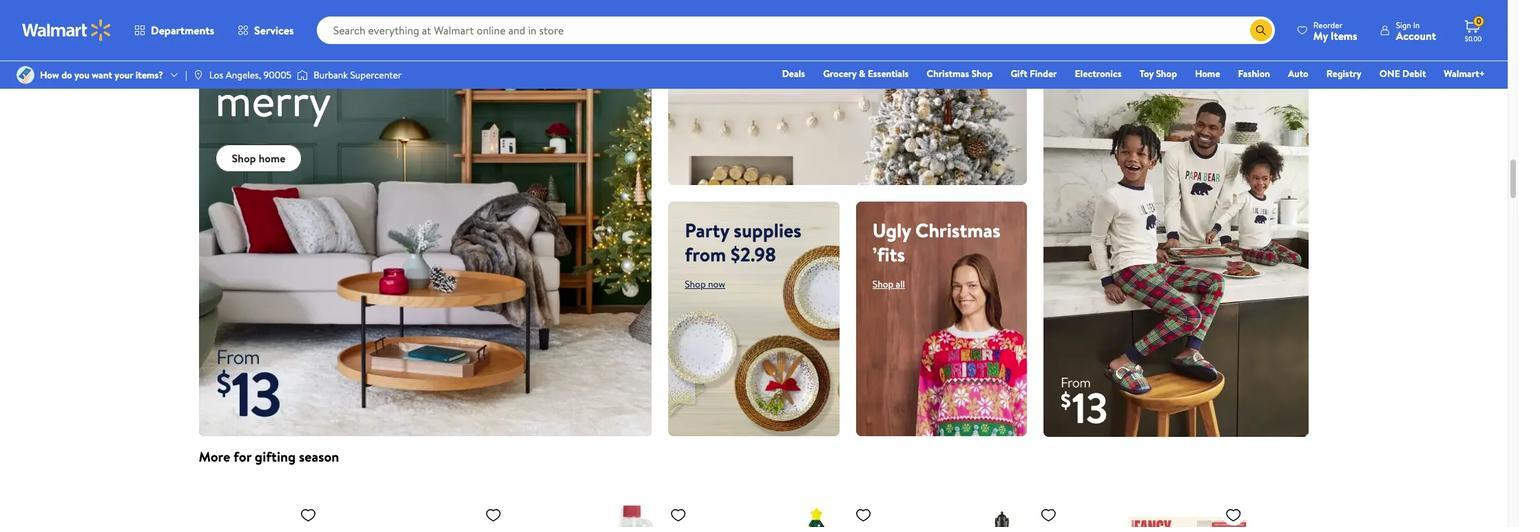 Task type: vqa. For each thing, say whether or not it's contained in the screenshot.
EYEWEAR ACCESSORIES
no



Task type: locate. For each thing, give the bounding box(es) containing it.
90005
[[263, 68, 292, 82]]

make it merry
[[215, 14, 355, 131]]

burbank
[[314, 68, 348, 82]]

more
[[199, 447, 230, 466]]

Walmart Site-Wide search field
[[317, 17, 1275, 44]]

toy
[[1140, 67, 1154, 81]]

items
[[1331, 28, 1357, 43]]

shop now down from
[[685, 277, 725, 291]]

ugly
[[873, 217, 911, 244]]

fancy sprinkles if looks could chill holiday dessert decorating kit, 12.1 oz image
[[1127, 501, 1247, 528]]

1 vertical spatial now
[[708, 277, 725, 291]]

shop now right finder at the top of page
[[1060, 60, 1101, 73]]

do
[[61, 68, 72, 82]]

fashion link
[[1232, 66, 1276, 81]]

1 horizontal spatial shop now
[[1060, 60, 1101, 73]]

0 horizontal spatial now
[[708, 277, 725, 291]]

0 vertical spatial now
[[1084, 60, 1101, 73]]

 image
[[17, 66, 34, 84], [297, 68, 308, 82]]

deals
[[782, 67, 805, 81]]

registry link
[[1320, 66, 1368, 81]]

sign in account
[[1396, 19, 1436, 43]]

1 vertical spatial christmas
[[915, 217, 1000, 244]]

shop now link for matching family pjs
[[1060, 60, 1101, 73]]

& left more
[[742, 27, 757, 57]]

 image for burbank supercenter
[[297, 68, 308, 82]]

account
[[1396, 28, 1436, 43]]

search icon image
[[1255, 25, 1267, 36]]

you
[[74, 68, 89, 82]]

 image
[[193, 70, 204, 81]]

departments button
[[123, 14, 226, 47]]

1 horizontal spatial &
[[859, 67, 865, 81]]

christmas
[[927, 67, 969, 81], [915, 217, 1000, 244]]

fashion
[[1238, 67, 1270, 81]]

registry
[[1326, 67, 1361, 81]]

los angeles, 90005
[[209, 68, 292, 82]]

0 vertical spatial shop now
[[1060, 60, 1101, 73]]

christmas right ugly
[[915, 217, 1000, 244]]

&
[[742, 27, 757, 57], [859, 67, 865, 81]]

party supplies from $2.98
[[685, 217, 801, 268]]

burbank supercenter
[[314, 68, 402, 82]]

shop inside 'link'
[[1156, 67, 1177, 81]]

1 horizontal spatial  image
[[297, 68, 308, 82]]

0 horizontal spatial shop now link
[[685, 277, 725, 291]]

gift finder
[[1011, 67, 1057, 81]]

'fits
[[873, 241, 905, 268]]

0 vertical spatial christmas
[[927, 67, 969, 81]]

elf™ x makeup revolution micellar cleansing water image
[[572, 501, 692, 528]]

shop for matching family pjs
[[1060, 60, 1081, 73]]

shop home
[[232, 151, 285, 166]]

more for gifting season
[[199, 447, 339, 466]]

now down matching
[[1084, 60, 1101, 73]]

shop now link right finder at the top of page
[[1060, 60, 1101, 73]]

walmart+
[[1444, 67, 1485, 81]]

home
[[1195, 67, 1220, 81]]

from
[[685, 241, 726, 268]]

shop left the home
[[232, 151, 256, 166]]

services
[[254, 23, 294, 38]]

shop right toy
[[1156, 67, 1177, 81]]

0 horizontal spatial &
[[742, 27, 757, 57]]

christmas shop
[[927, 67, 993, 81]]

now
[[1084, 60, 1101, 73], [708, 277, 725, 291]]

family
[[1169, 16, 1236, 50]]

now for matching family pjs
[[1084, 60, 1101, 73]]

prelit
[[685, 27, 737, 57]]

0 vertical spatial shop now link
[[1060, 60, 1101, 73]]

shop now
[[1060, 60, 1101, 73], [685, 277, 725, 291]]

gift
[[1011, 67, 1027, 81]]

now down from
[[708, 277, 725, 291]]

1 vertical spatial &
[[859, 67, 865, 81]]

shop for party supplies from $2.98
[[685, 277, 706, 291]]

$0.00
[[1465, 34, 1482, 43]]

shop left all
[[873, 277, 893, 291]]

1 horizontal spatial now
[[1084, 60, 1101, 73]]

 image left how
[[17, 66, 34, 84]]

sign in to add to favorites list, fancy sprinkles if looks could chill holiday dessert decorating kit, 12.1 oz image
[[1225, 507, 1242, 524]]

departments
[[151, 23, 214, 38]]

shop now link
[[1060, 60, 1101, 73], [685, 277, 725, 291]]

merry
[[215, 69, 331, 131]]

$2.98
[[731, 241, 776, 268]]

 image right 90005
[[297, 68, 308, 82]]

shop right finder at the top of page
[[1060, 60, 1081, 73]]

1 vertical spatial shop now
[[685, 277, 725, 291]]

tree-
[[685, 0, 733, 29]]

sign in to add to favorites list, falala lumbar christmas decorative pillow, 18 in x 10 in, by holiday time image
[[485, 507, 502, 524]]

Search search field
[[317, 17, 1275, 44]]

vibrant life hideaway tree small cat-dog bed image
[[757, 501, 877, 528]]

how do you want your items?
[[40, 68, 163, 82]]

0 horizontal spatial shop now
[[685, 277, 725, 291]]

how
[[40, 68, 59, 82]]

falala lumbar christmas decorative pillow, 18 in x 10 in, by holiday time image
[[386, 501, 507, 528]]

0 vertical spatial &
[[742, 27, 757, 57]]

shop
[[1060, 60, 1081, 73], [971, 67, 993, 81], [1156, 67, 1177, 81], [232, 151, 256, 166], [685, 277, 706, 291], [873, 277, 893, 291]]

shop now link down from
[[685, 277, 725, 291]]

1 horizontal spatial shop now link
[[1060, 60, 1101, 73]]

christmas right "essentials"
[[927, 67, 969, 81]]

0 horizontal spatial  image
[[17, 66, 34, 84]]

shop down from
[[685, 277, 706, 291]]

reorder my items
[[1313, 19, 1357, 43]]

want
[[92, 68, 112, 82]]

angeles,
[[226, 68, 261, 82]]

walmart image
[[22, 19, 112, 41]]

christmas 15 in black nutcracker, by holiday time image
[[942, 501, 1062, 528]]

1 vertical spatial shop now link
[[685, 277, 725, 291]]

christmas shop link
[[920, 66, 999, 81]]

& right grocery
[[859, 67, 865, 81]]

shop for make it merry
[[232, 151, 256, 166]]



Task type: describe. For each thing, give the bounding box(es) containing it.
electronics
[[1075, 67, 1122, 81]]

all
[[896, 277, 905, 291]]

grocery & essentials
[[823, 67, 909, 81]]

shop all link
[[873, 277, 905, 291]]

one debit link
[[1373, 66, 1432, 81]]

gifting
[[255, 447, 296, 466]]

shop now for matching family pjs
[[1060, 60, 1101, 73]]

supplies
[[734, 217, 801, 244]]

matching
[[1060, 16, 1163, 50]]

it
[[328, 14, 355, 76]]

toy shop link
[[1133, 66, 1183, 81]]

shop all
[[873, 277, 905, 291]]

one debit
[[1379, 67, 1426, 81]]

sign in to add to favorites list, mr. christmas ceramic decorative christmas tree lidded mugs, 16oz, set of 2, green image
[[300, 507, 316, 524]]

your
[[115, 68, 133, 82]]

grocery & essentials link
[[817, 66, 915, 81]]

sign in to add to favorites list, christmas 15 in black nutcracker, by holiday time image
[[1040, 507, 1057, 524]]

0
[[1476, 15, 1481, 27]]

season
[[299, 447, 339, 466]]

for
[[234, 447, 251, 466]]

make
[[215, 14, 317, 76]]

sign
[[1396, 19, 1411, 31]]

supercenter
[[350, 68, 402, 82]]

matching family pjs
[[1060, 16, 1275, 50]]

deals link
[[776, 66, 811, 81]]

my
[[1313, 28, 1328, 43]]

debit
[[1402, 67, 1426, 81]]

home
[[259, 151, 285, 166]]

reorder
[[1313, 19, 1343, 31]]

more
[[762, 27, 812, 57]]

shop home link
[[215, 144, 302, 172]]

sign in to add to favorites list, vibrant life hideaway tree small cat-dog bed image
[[855, 507, 872, 524]]

grocery
[[823, 67, 857, 81]]

home link
[[1189, 66, 1226, 81]]

one
[[1379, 67, 1400, 81]]

essentials
[[868, 67, 909, 81]]

auto
[[1288, 67, 1308, 81]]

ugly christmas 'fits
[[873, 217, 1000, 268]]

electronics link
[[1069, 66, 1128, 81]]

 image for how do you want your items?
[[17, 66, 34, 84]]

now for party supplies from $2.98
[[708, 277, 725, 291]]

finder
[[1030, 67, 1057, 81]]

shop left the gift
[[971, 67, 993, 81]]

tree-mendous! prelit & more
[[685, 0, 827, 57]]

party
[[685, 217, 729, 244]]

in
[[1413, 19, 1420, 31]]

shop now link for party supplies from $2.98
[[685, 277, 725, 291]]

shop for ugly christmas 'fits
[[873, 277, 893, 291]]

toy shop
[[1140, 67, 1177, 81]]

walmart+ link
[[1438, 66, 1491, 81]]

|
[[185, 68, 187, 82]]

christmas inside ugly christmas 'fits
[[915, 217, 1000, 244]]

services button
[[226, 14, 306, 47]]

los
[[209, 68, 223, 82]]

shop now for party supplies from $2.98
[[685, 277, 725, 291]]

mr. christmas ceramic decorative christmas tree lidded mugs, 16oz, set of 2, green image
[[201, 501, 322, 528]]

items?
[[135, 68, 163, 82]]

mendous!
[[733, 0, 827, 29]]

& inside the tree-mendous! prelit & more
[[742, 27, 757, 57]]

pjs
[[1242, 16, 1275, 50]]

gift finder link
[[1004, 66, 1063, 81]]

sign in to add to favorites list, elf™ x makeup revolution micellar cleansing water image
[[670, 507, 687, 524]]

auto link
[[1282, 66, 1315, 81]]

0 $0.00
[[1465, 15, 1482, 43]]



